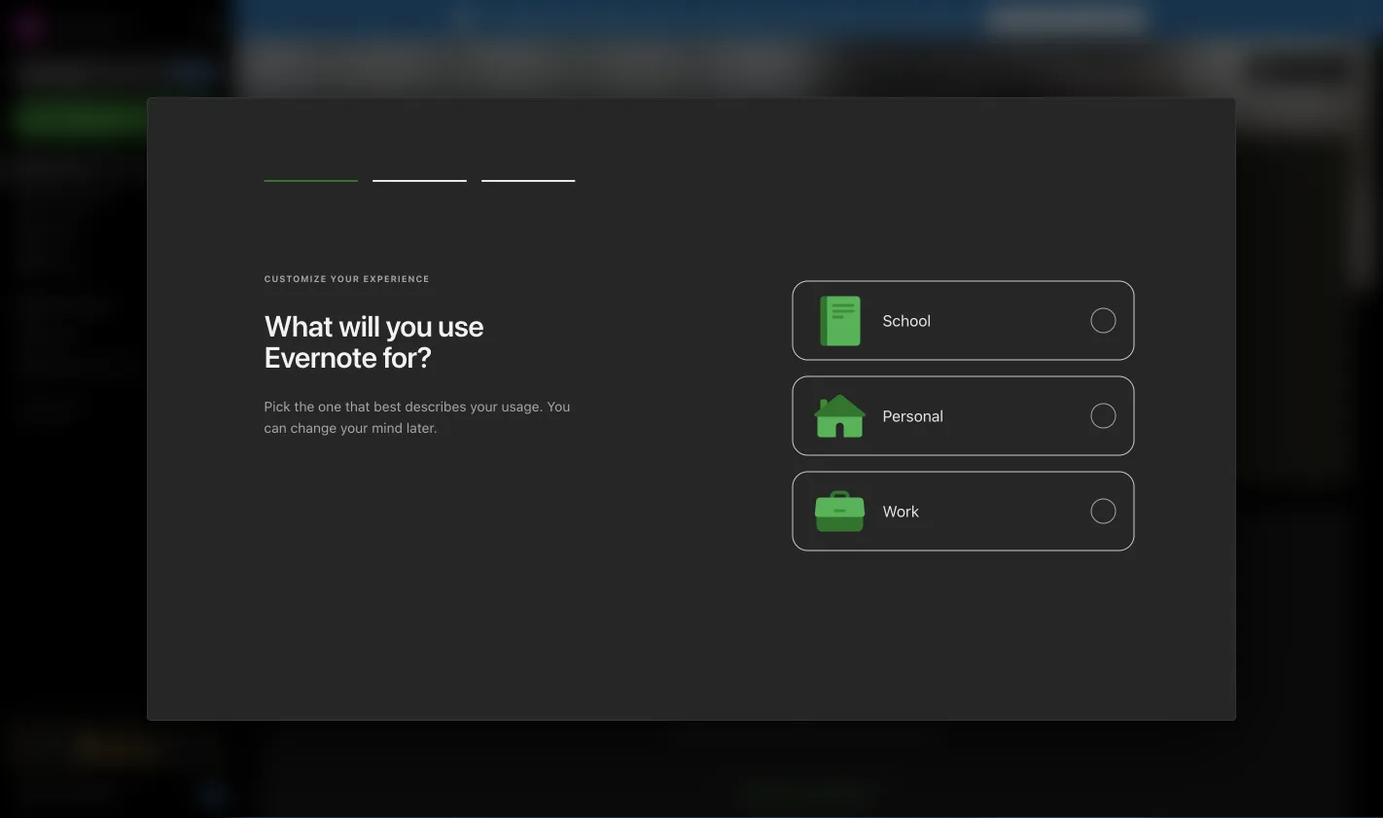 Task type: vqa. For each thing, say whether or not it's contained in the screenshot.
Account field
no



Task type: locate. For each thing, give the bounding box(es) containing it.
17,
[[1169, 63, 1184, 77]]

later.
[[407, 420, 438, 436]]

expand notebooks image
[[5, 297, 20, 312]]

school button
[[793, 281, 1135, 360]]

0 horizontal spatial for
[[633, 11, 651, 27]]

7
[[1091, 11, 1099, 27]]

personal down the school in the top right of the page
[[883, 407, 944, 425]]

0 vertical spatial the
[[294, 399, 315, 415]]

your down that
[[341, 420, 368, 436]]

1 vertical spatial the
[[878, 723, 901, 741]]

it
[[1027, 11, 1036, 27]]

create new note button
[[274, 220, 442, 471]]

0 horizontal spatial get
[[44, 787, 66, 803]]

mind
[[372, 420, 403, 436]]

me
[[121, 359, 140, 375]]

use
[[438, 309, 484, 343]]

notes link
[[0, 215, 233, 246]]

shared with me
[[43, 359, 140, 375]]

friday,
[[1056, 63, 1098, 77]]

tree containing home
[[0, 153, 234, 711]]

web.
[[905, 723, 939, 741]]

settings image
[[199, 16, 222, 39]]

0 horizontal spatial evernote
[[264, 340, 377, 374]]

personal left free:
[[574, 11, 629, 27]]

personal
[[574, 11, 629, 27], [883, 407, 944, 425]]

get left 'started'
[[44, 787, 66, 803]]

days
[[1103, 11, 1134, 27]]

john!
[[389, 58, 437, 81]]

2 for from the left
[[1069, 11, 1088, 27]]

tab
[[273, 557, 337, 576]]

for
[[633, 11, 651, 27], [1069, 11, 1088, 27]]

1 horizontal spatial for
[[1069, 11, 1088, 27]]

the inside pick the one that best describes your usage. you can change your mind later.
[[294, 399, 315, 415]]

get left the it
[[1001, 11, 1024, 27]]

the right the from
[[878, 723, 901, 741]]

1 horizontal spatial get
[[1001, 11, 1024, 27]]

customize your experience
[[264, 274, 430, 284]]

trash link
[[0, 394, 233, 425]]

cancel
[[879, 11, 922, 27]]

tasks button
[[0, 246, 233, 277]]

the
[[294, 399, 315, 415], [878, 723, 901, 741]]

1 horizontal spatial your
[[470, 399, 498, 415]]

notebooks
[[44, 296, 112, 312]]

tab list
[[262, 182, 976, 202]]

0 vertical spatial get
[[1001, 11, 1024, 27]]

1 vertical spatial evernote
[[264, 340, 377, 374]]

0 vertical spatial your
[[792, 11, 819, 27]]

1 vertical spatial get
[[44, 787, 66, 803]]

clip web content
[[743, 783, 867, 801]]

best
[[374, 399, 401, 415]]

for for free:
[[633, 11, 651, 27]]

0 horizontal spatial the
[[294, 399, 315, 415]]

pick the one that best describes your usage. you can change your mind later.
[[264, 399, 571, 436]]

1 horizontal spatial personal
[[883, 407, 944, 425]]

try
[[488, 11, 509, 27]]

your
[[792, 11, 819, 27], [470, 399, 498, 415], [341, 420, 368, 436]]

for inside button
[[1069, 11, 1088, 27]]

clip web content button
[[727, 777, 884, 810]]

for left free:
[[633, 11, 651, 27]]

shared
[[43, 359, 87, 375]]

2 vertical spatial your
[[341, 420, 368, 436]]

web
[[776, 783, 806, 801]]

new button
[[12, 102, 222, 137]]

tree
[[0, 153, 234, 711]]

1 horizontal spatial evernote
[[513, 11, 570, 27]]

for for 7
[[1069, 11, 1088, 27]]

tab list containing recent
[[262, 182, 976, 202]]

content
[[810, 783, 867, 801]]

note
[[383, 360, 413, 379]]

you
[[386, 309, 432, 343]]

get inside the get it free for 7 days button
[[1001, 11, 1024, 27]]

clip
[[743, 783, 772, 801]]

across
[[729, 11, 770, 27]]

evernote
[[513, 11, 570, 27], [264, 340, 377, 374]]

1 vertical spatial your
[[470, 399, 498, 415]]

save useful information from the web.
[[672, 723, 939, 741]]

recent tab
[[273, 182, 317, 202]]

suggested tab
[[341, 182, 408, 202]]

get it free for 7 days
[[1001, 11, 1134, 27]]

get it free for 7 days button
[[989, 7, 1145, 32]]

experience
[[363, 274, 430, 284]]

your right the all
[[792, 11, 819, 27]]

friday, november 17, 2023
[[1056, 63, 1216, 77]]

get started
[[44, 787, 116, 803]]

tags
[[44, 328, 73, 344]]

sync
[[694, 11, 725, 27]]

None search field
[[25, 56, 208, 91]]

what will you use evernote for?
[[264, 309, 484, 374]]

free:
[[655, 11, 687, 27]]

your left usage. on the left
[[470, 399, 498, 415]]

what
[[264, 309, 333, 343]]

shared with me link
[[0, 351, 233, 382]]

0 vertical spatial personal
[[574, 11, 629, 27]]

with
[[91, 359, 117, 375]]

1 for from the left
[[633, 11, 651, 27]]

personal button
[[793, 376, 1135, 456]]

can
[[264, 420, 287, 436]]

1 vertical spatial personal
[[883, 407, 944, 425]]

the up change
[[294, 399, 315, 415]]

devices.
[[823, 11, 875, 27]]

1 horizontal spatial the
[[878, 723, 901, 741]]

shortcuts
[[44, 191, 105, 208]]

home link
[[0, 153, 234, 184]]

for left 7
[[1069, 11, 1088, 27]]

for?
[[383, 340, 432, 374]]



Task type: describe. For each thing, give the bounding box(es) containing it.
good morning, john!
[[258, 58, 437, 81]]

2023
[[1187, 63, 1216, 77]]

personal inside button
[[883, 407, 944, 425]]

free
[[1040, 11, 1066, 27]]

get for get it free for 7 days
[[1001, 11, 1024, 27]]

november
[[1101, 63, 1166, 77]]

morning,
[[309, 58, 384, 81]]

describes
[[405, 399, 467, 415]]

useful
[[710, 723, 753, 741]]

all
[[774, 11, 788, 27]]

started
[[70, 787, 116, 803]]

your
[[330, 274, 360, 284]]

Start writing… text field
[[1020, 184, 1351, 468]]

2 horizontal spatial your
[[792, 11, 819, 27]]

from
[[841, 723, 874, 741]]

create
[[303, 360, 348, 379]]

save
[[672, 723, 706, 741]]

information
[[757, 723, 837, 741]]

change
[[291, 420, 337, 436]]

school
[[883, 311, 931, 330]]

customize
[[264, 274, 327, 284]]

customize
[[1281, 62, 1345, 77]]

create new note
[[303, 360, 413, 379]]

home
[[43, 160, 80, 176]]

recent
[[273, 182, 317, 199]]

that
[[345, 399, 370, 415]]

tags button
[[0, 320, 233, 351]]

0 vertical spatial evernote
[[513, 11, 570, 27]]

one
[[318, 399, 342, 415]]

notebooks link
[[0, 289, 233, 320]]

evernote inside what will you use evernote for?
[[264, 340, 377, 374]]

trash
[[43, 401, 78, 417]]

0 horizontal spatial personal
[[574, 11, 629, 27]]

customize button
[[1247, 54, 1353, 86]]

anytime.
[[926, 11, 979, 27]]

work button
[[793, 471, 1135, 551]]

work
[[883, 502, 920, 520]]

try evernote personal for free: sync across all your devices. cancel anytime.
[[488, 11, 979, 27]]

Search text field
[[25, 56, 208, 91]]

suggested
[[341, 182, 408, 199]]

usage.
[[502, 399, 544, 415]]

get for get started
[[44, 787, 66, 803]]

0
[[211, 789, 218, 801]]

upgrade button
[[12, 729, 222, 768]]

tasks
[[43, 254, 78, 270]]

will
[[339, 309, 380, 343]]

notes
[[43, 222, 80, 238]]

shortcuts button
[[0, 184, 233, 215]]

good
[[258, 58, 305, 81]]

new
[[43, 111, 71, 127]]

you
[[547, 399, 571, 415]]

pick
[[264, 399, 291, 415]]

0 horizontal spatial your
[[341, 420, 368, 436]]

new
[[351, 360, 380, 379]]

upgrade
[[101, 740, 158, 756]]



